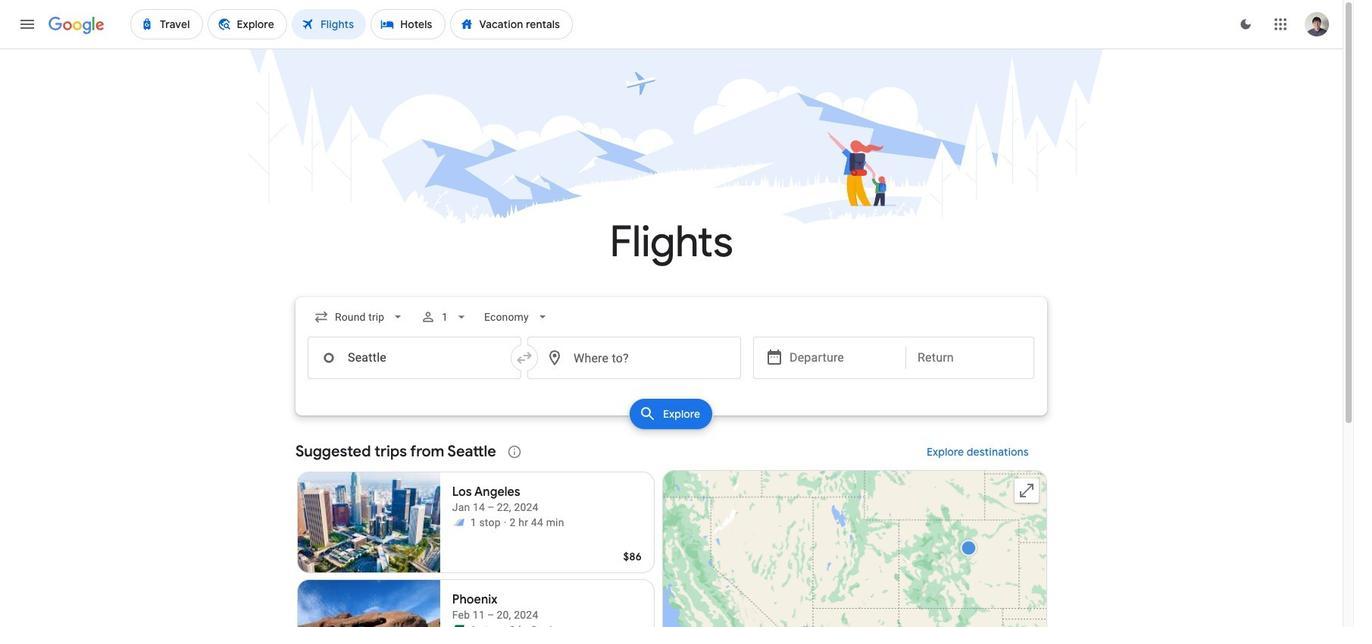 Task type: locate. For each thing, give the bounding box(es) containing it.
1 vertical spatial  image
[[504, 622, 507, 627]]

frontier image
[[452, 624, 465, 627]]

suggested trips from seattle region
[[296, 434, 1048, 627]]

none text field inside flight search box
[[308, 337, 522, 379]]

 image right spirit and united icon
[[504, 515, 507, 530]]

0 vertical spatial  image
[[504, 515, 507, 530]]

main menu image
[[18, 15, 36, 33]]

1  image from the top
[[504, 515, 507, 530]]

86 US dollars text field
[[624, 550, 642, 563]]

 image
[[504, 515, 507, 530], [504, 622, 507, 627]]

2  image from the top
[[504, 622, 507, 627]]

 image right the frontier image
[[504, 622, 507, 627]]

None text field
[[308, 337, 522, 379]]

None field
[[308, 303, 412, 331], [479, 303, 557, 331], [308, 303, 412, 331], [479, 303, 557, 331]]



Task type: describe. For each thing, give the bounding box(es) containing it.
Return text field
[[918, 337, 1023, 378]]

change appearance image
[[1228, 6, 1265, 42]]

 image for the frontier image
[[504, 622, 507, 627]]

Where to? text field
[[528, 337, 742, 379]]

spirit and united image
[[452, 516, 465, 528]]

Flight search field
[[284, 297, 1060, 434]]

Departure text field
[[790, 337, 895, 378]]

 image for spirit and united icon
[[504, 515, 507, 530]]



Task type: vqa. For each thing, say whether or not it's contained in the screenshot.
Change appearance image
yes



